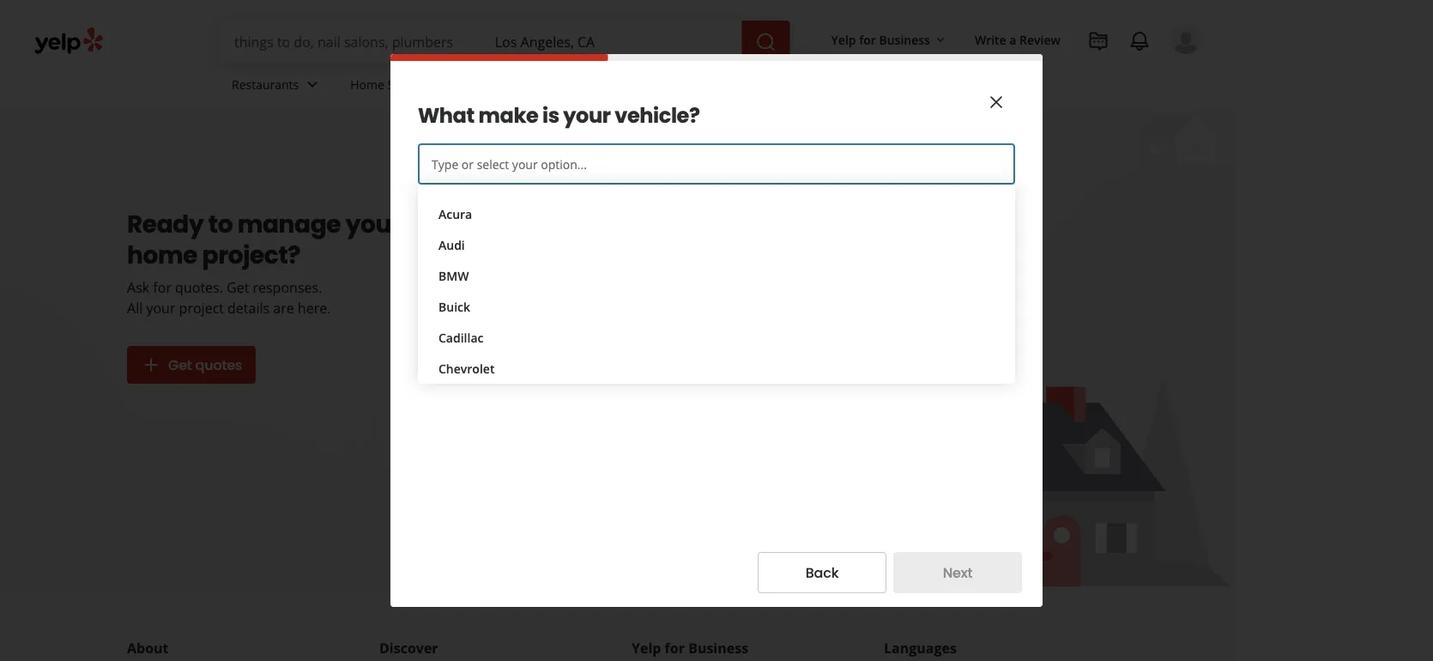 Task type: describe. For each thing, give the bounding box(es) containing it.
24 chevron down v2 image
[[302, 74, 323, 95]]

project
[[179, 299, 224, 317]]

next
[[943, 563, 973, 583]]

yelp inside button
[[832, 31, 856, 48]]

write a review link
[[968, 24, 1068, 55]]

quotes
[[195, 355, 242, 374]]

acura
[[439, 206, 472, 222]]

what make is your vehicle?
[[418, 101, 700, 130]]

get inside ready to manage your next home project? ask for quotes. get responses. all your project details are here.
[[227, 278, 249, 297]]

list box inside what make is your vehicle? dialog
[[418, 185, 1016, 384]]

write
[[975, 31, 1007, 48]]

next button
[[894, 552, 1023, 593]]

about
[[127, 639, 169, 657]]

make
[[479, 101, 539, 130]]

search image
[[756, 32, 777, 52]]

ready
[[127, 207, 204, 241]]

restaurants
[[232, 76, 299, 92]]

are
[[273, 299, 294, 317]]

your for next
[[346, 207, 401, 241]]

home services link
[[337, 62, 471, 112]]

notifications image
[[1130, 31, 1150, 52]]

0 horizontal spatial business
[[689, 639, 749, 657]]

project?
[[202, 238, 301, 272]]

business inside button
[[880, 31, 931, 48]]

manage
[[238, 207, 341, 241]]

details
[[228, 299, 270, 317]]

audi button
[[432, 229, 1002, 260]]

acura button
[[432, 198, 1002, 229]]

home
[[350, 76, 385, 92]]

back
[[806, 563, 839, 583]]

ask
[[127, 278, 150, 297]]

bmw
[[439, 267, 469, 284]]

bmw button
[[432, 260, 1002, 291]]

next
[[406, 207, 460, 241]]

discover
[[379, 639, 438, 657]]

ready to manage your next home project? ask for quotes. get responses. all your project details are here.
[[127, 207, 460, 317]]

home services
[[350, 76, 433, 92]]

get inside 'button'
[[168, 355, 192, 374]]

back button
[[758, 552, 887, 593]]

get quotes button
[[127, 346, 256, 384]]

restaurants link
[[218, 62, 337, 112]]

languages
[[884, 639, 957, 657]]



Task type: locate. For each thing, give the bounding box(es) containing it.
buick button
[[432, 291, 1002, 322]]

1 vertical spatial your
[[346, 207, 401, 241]]

Type or select your option... text field
[[418, 143, 1016, 185]]

write a review
[[975, 31, 1061, 48]]

get
[[227, 278, 249, 297], [168, 355, 192, 374]]

1 vertical spatial business
[[689, 639, 749, 657]]

responses.
[[253, 278, 322, 297]]

a
[[1010, 31, 1017, 48]]

list box
[[418, 185, 1016, 384]]

yelp for business
[[832, 31, 931, 48], [632, 639, 749, 657]]

2 vertical spatial your
[[146, 299, 176, 317]]

None search field
[[221, 21, 794, 62]]

your for vehicle?
[[563, 101, 611, 130]]

1 horizontal spatial yelp
[[832, 31, 856, 48]]

yelp for business button
[[825, 24, 955, 55]]

1 vertical spatial get
[[168, 355, 192, 374]]

quotes.
[[175, 278, 223, 297]]

1 vertical spatial for
[[153, 278, 172, 297]]

to
[[208, 207, 233, 241]]

all
[[127, 299, 143, 317]]

close image
[[986, 92, 1007, 113]]

review
[[1020, 31, 1061, 48]]

your right all
[[146, 299, 176, 317]]

1 vertical spatial yelp for business
[[632, 639, 749, 657]]

0 vertical spatial yelp for business
[[832, 31, 931, 48]]

for inside button
[[860, 31, 876, 48]]

business categories element
[[218, 62, 1202, 112]]

0 horizontal spatial yelp for business
[[632, 639, 749, 657]]

0 vertical spatial business
[[880, 31, 931, 48]]

buick
[[439, 298, 470, 315]]

1 horizontal spatial business
[[880, 31, 931, 48]]

16 chevron down v2 image
[[934, 33, 948, 47]]

here.
[[298, 299, 331, 317]]

24 add v2 image
[[141, 355, 161, 375]]

yelp for business inside button
[[832, 31, 931, 48]]

1 horizontal spatial your
[[346, 207, 401, 241]]

services
[[388, 76, 433, 92]]

0 horizontal spatial for
[[153, 278, 172, 297]]

0 vertical spatial your
[[563, 101, 611, 130]]

cadillac button
[[432, 322, 1002, 353]]

your right is
[[563, 101, 611, 130]]

2 horizontal spatial your
[[563, 101, 611, 130]]

cadillac
[[439, 329, 484, 346]]

what
[[418, 101, 475, 130]]

list box containing acura
[[418, 185, 1016, 384]]

progress progress bar
[[391, 54, 1043, 61]]

your
[[563, 101, 611, 130], [346, 207, 401, 241], [146, 299, 176, 317]]

user actions element
[[818, 21, 1226, 127]]

1 horizontal spatial for
[[665, 639, 685, 657]]

0 vertical spatial get
[[227, 278, 249, 297]]

0 horizontal spatial get
[[168, 355, 192, 374]]

2 horizontal spatial for
[[860, 31, 876, 48]]

0 horizontal spatial your
[[146, 299, 176, 317]]

1 horizontal spatial yelp for business
[[832, 31, 931, 48]]

your inside tab panel
[[563, 101, 611, 130]]

what make is your vehicle? tab panel
[[418, 88, 1016, 384]]

1 horizontal spatial get
[[227, 278, 249, 297]]

audi
[[439, 237, 465, 253]]

home
[[127, 238, 197, 272]]

2 vertical spatial for
[[665, 639, 685, 657]]

0 vertical spatial for
[[860, 31, 876, 48]]

is
[[543, 101, 559, 130]]

projects image
[[1089, 31, 1109, 52]]

0 horizontal spatial yelp
[[632, 639, 661, 657]]

0 vertical spatial yelp
[[832, 31, 856, 48]]

your left 'next'
[[346, 207, 401, 241]]

get quotes
[[168, 355, 242, 374]]

for
[[860, 31, 876, 48], [153, 278, 172, 297], [665, 639, 685, 657]]

chevrolet button
[[432, 353, 1002, 384]]

chevrolet
[[439, 360, 495, 376]]

what make is your vehicle? dialog
[[0, 0, 1434, 661]]

yelp
[[832, 31, 856, 48], [632, 639, 661, 657]]

get right 24 add v2 icon
[[168, 355, 192, 374]]

for inside ready to manage your next home project? ask for quotes. get responses. all your project details are here.
[[153, 278, 172, 297]]

1 vertical spatial yelp
[[632, 639, 661, 657]]

business
[[880, 31, 931, 48], [689, 639, 749, 657]]

get up details at the left
[[227, 278, 249, 297]]

vehicle?
[[615, 101, 700, 130]]



Task type: vqa. For each thing, say whether or not it's contained in the screenshot.
Neighborhoods
no



